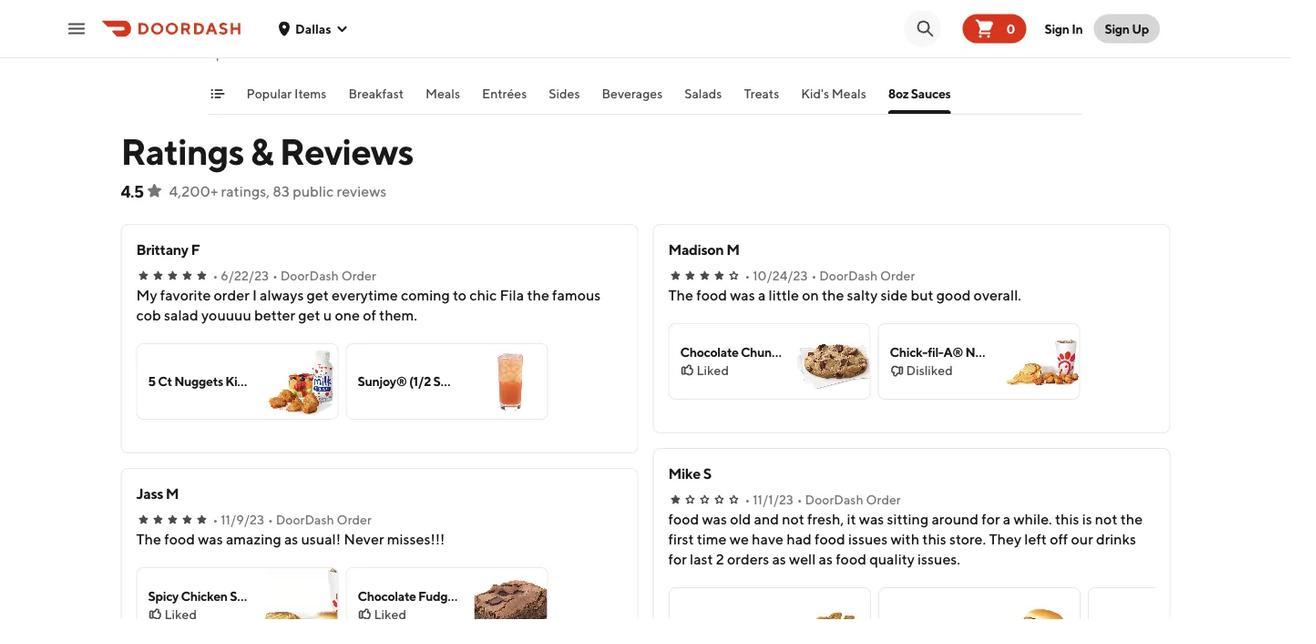 Task type: vqa. For each thing, say whether or not it's contained in the screenshot.
Deluxe
yes



Task type: describe. For each thing, give the bounding box(es) containing it.
mike
[[668, 465, 701, 483]]

all day
[[121, 21, 169, 39]]

• right 11/9/23
[[268, 513, 273, 528]]

entrées
[[482, 86, 527, 101]]

spicy
[[148, 589, 179, 604]]

chocolate fudge brownie button
[[346, 568, 548, 621]]

8oz sauces
[[888, 86, 951, 101]]

brittany
[[136, 241, 188, 258]]

may
[[560, 54, 581, 67]]

sunjoy® (1/2 sweet tea, 1/2 lemonade) image
[[474, 344, 547, 419]]

• left 6/22/23
[[213, 268, 218, 283]]

83
[[273, 183, 290, 200]]

sides
[[549, 86, 580, 101]]

0 button
[[963, 14, 1026, 43]]

view menu
[[620, 583, 697, 600]]

reviews
[[337, 183, 387, 200]]

0
[[1006, 21, 1016, 36]]

sweet
[[433, 374, 469, 389]]

sides button
[[549, 85, 580, 114]]

chicken
[[181, 589, 228, 604]]

10:00
[[121, 46, 156, 61]]

entrées button
[[482, 85, 527, 114]]

fudge
[[418, 589, 455, 604]]

• right 11/1/23
[[797, 493, 803, 508]]

dallas button
[[277, 21, 350, 36]]

liked
[[697, 363, 729, 378]]

all
[[121, 21, 139, 39]]

1/2
[[496, 374, 513, 389]]

chocolate for chocolate chunk cookie
[[680, 345, 739, 360]]

madison
[[668, 241, 724, 258]]

• 10/24/23 • doordash order
[[745, 268, 915, 283]]

10:00 am - 8:30 pm
[[121, 46, 235, 61]]

m for jass m
[[166, 485, 179, 503]]

• right 10/24/23 at the right top
[[811, 268, 817, 283]]

menu
[[657, 583, 697, 600]]

treats button
[[744, 85, 779, 114]]

items
[[294, 86, 327, 101]]

deluxe
[[287, 589, 327, 604]]

sign up
[[1105, 21, 1149, 36]]

11/9/23
[[221, 513, 264, 528]]

chick-fil-a® nuggets meal
[[890, 345, 1045, 360]]

meal for spicy chicken sandwich deluxe meal
[[329, 589, 357, 604]]

madison m
[[668, 241, 740, 258]]

chocolate chunk cookie image
[[797, 324, 870, 399]]

breakfast
[[349, 86, 404, 101]]

sign for sign in
[[1045, 21, 1070, 36]]

salads
[[685, 86, 722, 101]]

8oz
[[888, 86, 909, 101]]

10/24/23
[[753, 268, 808, 283]]

5 ct nuggets kid's meal button
[[136, 344, 339, 420]]

sign in link
[[1034, 10, 1094, 47]]

6/22/23
[[221, 268, 269, 283]]

fil-
[[928, 345, 944, 360]]

chick-fil-a® nuggets image
[[797, 589, 870, 621]]

meals button
[[426, 85, 460, 114]]

meal for 5 ct nuggets kid's meal
[[255, 374, 283, 389]]

tea,
[[471, 374, 494, 389]]

show menu categories image
[[210, 87, 225, 101]]

popular items
[[247, 86, 327, 101]]

doordash for jass m
[[276, 513, 334, 528]]

day
[[142, 21, 169, 39]]

disliked
[[906, 363, 953, 378]]

ratings
[[121, 129, 244, 173]]

chocolate fudge brownie image
[[474, 569, 547, 621]]

doordash for mike s
[[805, 493, 864, 508]]

spicy chicken sandwich deluxe meal image
[[265, 569, 338, 621]]

f
[[191, 241, 200, 258]]

beverages button
[[602, 85, 663, 114]]

in
[[1072, 21, 1083, 36]]

kid's inside 5 ct nuggets kid's meal button
[[225, 374, 253, 389]]

mike s
[[668, 465, 712, 483]]

brittany f
[[136, 241, 200, 258]]

a®
[[944, 345, 963, 360]]

chick-fil-a® chicken sandwich image
[[1007, 589, 1079, 621]]

spicy chicken sandwich deluxe meal button
[[136, 568, 357, 621]]

between
[[614, 54, 659, 67]]

ratings & reviews
[[121, 129, 413, 173]]

beverages
[[602, 86, 663, 101]]

pickup.
[[727, 54, 765, 67]]

5
[[148, 374, 156, 389]]

doordash for madison m
[[819, 268, 878, 283]]

chick-
[[890, 345, 928, 360]]



Task type: locate. For each thing, give the bounding box(es) containing it.
0 vertical spatial chocolate
[[680, 345, 739, 360]]

meal inside button
[[255, 374, 283, 389]]

0 horizontal spatial chocolate
[[358, 589, 416, 604]]

lemonade)
[[516, 374, 580, 389]]

ct
[[158, 374, 172, 389]]

chocolate up 'liked'
[[680, 345, 739, 360]]

m for madison m
[[726, 241, 740, 258]]

• 11/9/23 • doordash order
[[213, 513, 372, 528]]

s
[[703, 465, 712, 483]]

1 vertical spatial kid's
[[225, 374, 253, 389]]

4,200+ ratings, 83 public reviews
[[169, 183, 387, 200]]

1 meals from the left
[[426, 86, 460, 101]]

nuggets right a®
[[966, 345, 1015, 360]]

2 horizontal spatial meal
[[1017, 345, 1045, 360]]

4.5
[[121, 181, 144, 201]]

doordash right 6/22/23
[[280, 268, 339, 283]]

Item Search search field
[[908, 29, 1156, 49]]

view menu button
[[584, 573, 708, 610]]

treats
[[744, 86, 779, 101]]

meals inside 'button'
[[832, 86, 866, 101]]

breakfast button
[[349, 85, 404, 114]]

1 horizontal spatial nuggets
[[966, 345, 1015, 360]]

&
[[250, 129, 273, 173]]

5 ct nuggets kid's meal
[[148, 374, 283, 389]]

popular
[[247, 86, 292, 101]]

jass
[[136, 485, 163, 503]]

0 horizontal spatial m
[[166, 485, 179, 503]]

meal
[[1017, 345, 1045, 360], [255, 374, 283, 389], [329, 589, 357, 604]]

• right 6/22/23
[[273, 268, 278, 283]]

am
[[158, 46, 176, 61]]

sign in
[[1045, 21, 1083, 36]]

brownie
[[457, 589, 504, 604]]

2 sign from the left
[[1105, 21, 1130, 36]]

view
[[620, 583, 654, 600]]

public
[[293, 183, 334, 200]]

• left 10/24/23 at the right top
[[745, 268, 750, 283]]

chocolate chunk cookie
[[680, 345, 821, 360]]

1 horizontal spatial meals
[[832, 86, 866, 101]]

order for brittany f
[[341, 268, 376, 283]]

meal inside button
[[329, 589, 357, 604]]

chocolate left 'fudge'
[[358, 589, 416, 604]]

0 horizontal spatial sign
[[1045, 21, 1070, 36]]

1 horizontal spatial chocolate
[[680, 345, 739, 360]]

sandwich
[[230, 589, 285, 604]]

1 vertical spatial m
[[166, 485, 179, 503]]

up
[[1132, 21, 1149, 36]]

chunk
[[741, 345, 779, 360]]

doordash right 11/9/23
[[276, 513, 334, 528]]

open menu image
[[66, 18, 87, 40]]

0 vertical spatial m
[[726, 241, 740, 258]]

1 vertical spatial meal
[[255, 374, 283, 389]]

1 horizontal spatial sign
[[1105, 21, 1130, 36]]

chocolate fudge brownie
[[358, 589, 504, 604]]

kid's
[[801, 86, 829, 101], [225, 374, 253, 389]]

0 horizontal spatial kid's
[[225, 374, 253, 389]]

m right madison
[[726, 241, 740, 258]]

nuggets
[[966, 345, 1015, 360], [174, 374, 223, 389]]

sign left in
[[1045, 21, 1070, 36]]

doordash right 10/24/23 at the right top
[[819, 268, 878, 283]]

sauces
[[911, 86, 951, 101]]

cookie
[[781, 345, 821, 360]]

order for jass m
[[337, 513, 372, 528]]

chocolate for chocolate fudge brownie
[[358, 589, 416, 604]]

•
[[213, 268, 218, 283], [273, 268, 278, 283], [745, 268, 750, 283], [811, 268, 817, 283], [745, 493, 750, 508], [797, 493, 803, 508], [213, 513, 218, 528], [268, 513, 273, 528]]

popular items button
[[247, 85, 327, 114]]

sunjoy®
[[358, 374, 407, 389]]

prices
[[526, 54, 558, 67]]

8:30
[[187, 46, 214, 61]]

4,200+
[[169, 183, 218, 200]]

kid's left the 5 ct nuggets kid's meal image
[[225, 374, 253, 389]]

m
[[726, 241, 740, 258], [166, 485, 179, 503]]

5 ct nuggets kid's meal image
[[265, 344, 338, 419]]

pm
[[216, 46, 235, 61]]

doordash for brittany f
[[280, 268, 339, 283]]

kid's right treats
[[801, 86, 829, 101]]

1 horizontal spatial m
[[726, 241, 740, 258]]

salads button
[[685, 85, 722, 114]]

0 horizontal spatial meals
[[426, 86, 460, 101]]

1 horizontal spatial meal
[[329, 589, 357, 604]]

chocolate inside button
[[358, 589, 416, 604]]

sign for sign up
[[1105, 21, 1130, 36]]

(1/2
[[409, 374, 431, 389]]

delivery
[[661, 54, 703, 67]]

doordash right 11/1/23
[[805, 493, 864, 508]]

sign
[[1045, 21, 1070, 36], [1105, 21, 1130, 36]]

1 sign from the left
[[1045, 21, 1070, 36]]

0 horizontal spatial nuggets
[[174, 374, 223, 389]]

0 vertical spatial kid's
[[801, 86, 829, 101]]

sign up link
[[1094, 14, 1160, 43]]

chick-fil-a® nuggets meal image
[[1007, 324, 1079, 399]]

• left 11/9/23
[[213, 513, 218, 528]]

meals left entrées
[[426, 86, 460, 101]]

ratings,
[[221, 183, 270, 200]]

sign left the up
[[1105, 21, 1130, 36]]

11/1/23
[[753, 493, 794, 508]]

doordash
[[280, 268, 339, 283], [819, 268, 878, 283], [805, 493, 864, 508], [276, 513, 334, 528]]

order
[[341, 268, 376, 283], [880, 268, 915, 283], [866, 493, 901, 508], [337, 513, 372, 528]]

meals left '8oz'
[[832, 86, 866, 101]]

0 vertical spatial nuggets
[[966, 345, 1015, 360]]

chocolate
[[680, 345, 739, 360], [358, 589, 416, 604]]

• 6/22/23 • doordash order
[[213, 268, 376, 283]]

• 11/1/23 • doordash order
[[745, 493, 901, 508]]

1 vertical spatial nuggets
[[174, 374, 223, 389]]

meal for chick-fil-a® nuggets meal
[[1017, 345, 1045, 360]]

order for mike s
[[866, 493, 901, 508]]

1 horizontal spatial kid's
[[801, 86, 829, 101]]

spicy chicken sandwich deluxe meal
[[148, 589, 357, 604]]

m right jass
[[166, 485, 179, 503]]

meals
[[426, 86, 460, 101], [832, 86, 866, 101]]

reviews
[[280, 129, 413, 173]]

• left 11/1/23
[[745, 493, 750, 508]]

sunjoy® (1/2 sweet tea, 1/2 lemonade) button
[[346, 344, 580, 420]]

differ
[[583, 54, 612, 67]]

0 horizontal spatial meal
[[255, 374, 283, 389]]

kid's meals button
[[801, 85, 866, 114]]

order for madison m
[[880, 268, 915, 283]]

-
[[179, 46, 184, 61]]

1 vertical spatial chocolate
[[358, 589, 416, 604]]

prices may differ between delivery and pickup.
[[526, 54, 765, 67]]

kid's meals
[[801, 86, 866, 101]]

nuggets right ct
[[174, 374, 223, 389]]

2 meals from the left
[[832, 86, 866, 101]]

2 vertical spatial meal
[[329, 589, 357, 604]]

nuggets inside 5 ct nuggets kid's meal button
[[174, 374, 223, 389]]

0 vertical spatial meal
[[1017, 345, 1045, 360]]

kid's inside kid's meals 'button'
[[801, 86, 829, 101]]



